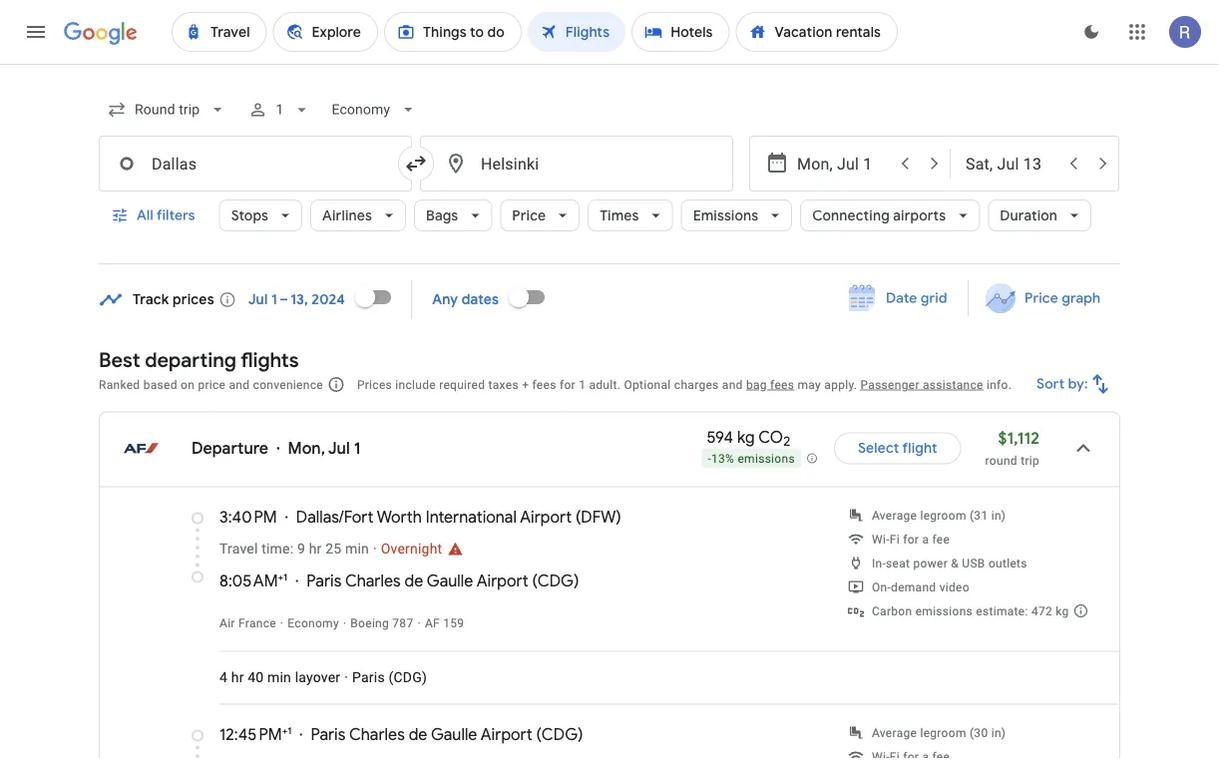Task type: vqa. For each thing, say whether or not it's contained in the screenshot.
Blvd inside the 4028 s hobart blvd building
no



Task type: describe. For each thing, give the bounding box(es) containing it.
co
[[758, 427, 783, 447]]

any dates
[[432, 291, 499, 309]]

prices
[[357, 378, 392, 392]]

bag
[[746, 378, 767, 392]]

carbon
[[872, 604, 912, 618]]

1112 US dollars text field
[[998, 428, 1040, 448]]

stops
[[231, 207, 268, 224]]

4 hr 40 min layover
[[219, 669, 340, 686]]

all filters
[[137, 207, 195, 224]]

mon,
[[288, 438, 325, 458]]

1 inside popup button
[[276, 101, 284, 118]]

8:05 am
[[219, 571, 278, 591]]

 image for overnight
[[373, 541, 377, 557]]

all filters button
[[99, 192, 211, 239]]

0 vertical spatial airport
[[520, 507, 572, 527]]

1 horizontal spatial emissions
[[916, 604, 973, 618]]

gaulle for 12:45 pm
[[431, 724, 477, 745]]

on
[[181, 378, 195, 392]]

boeing 787
[[351, 616, 413, 630]]

estimate:
[[976, 604, 1028, 618]]

select flight
[[858, 439, 937, 457]]

$1,112 round trip
[[985, 428, 1040, 467]]

(31
[[970, 508, 988, 522]]

Return text field
[[966, 137, 1058, 191]]

in) for average legroom (31 in)
[[991, 508, 1006, 522]]

dates
[[462, 291, 499, 309]]

Departure time: 12:45 PM on  Tuesday, July 2. text field
[[219, 724, 292, 745]]

date grid
[[886, 289, 948, 307]]

1 – 13,
[[271, 291, 308, 309]]

1 vertical spatial paris
[[352, 669, 385, 686]]

charles for 12:45 pm
[[349, 724, 405, 745]]

dfw
[[581, 507, 616, 527]]

based
[[143, 378, 177, 392]]

required
[[439, 378, 485, 392]]

passenger
[[861, 378, 920, 392]]

159
[[443, 616, 464, 630]]

times
[[600, 207, 639, 224]]

jul 1 – 13, 2024
[[248, 291, 345, 309]]

-
[[708, 452, 711, 466]]

best departing flights
[[99, 347, 299, 373]]

average legroom (30 in)
[[872, 726, 1006, 740]]

adult.
[[589, 378, 621, 392]]

outlets
[[989, 556, 1027, 570]]

carbon emissions estimate: 472 kilograms element
[[872, 604, 1069, 618]]

average for average legroom (31 in)
[[872, 508, 917, 522]]

emissions
[[693, 207, 758, 224]]

worth
[[377, 507, 422, 527]]

overnight
[[381, 541, 442, 557]]

time:
[[262, 541, 294, 557]]

1 horizontal spatial kg
[[1056, 604, 1069, 618]]

airlines
[[322, 207, 372, 224]]

0 horizontal spatial min
[[267, 669, 291, 686]]

times button
[[588, 192, 673, 239]]

1 for 12:45 pm + 1
[[288, 724, 292, 737]]

find the best price region
[[99, 273, 1120, 332]]

include
[[395, 378, 436, 392]]

1 and from the left
[[229, 378, 250, 392]]

1 for mon, jul 1
[[354, 438, 360, 458]]

price for price graph
[[1024, 289, 1058, 307]]

de for 8:05 am
[[405, 571, 423, 591]]

cdg for 12:45 pm
[[542, 724, 578, 745]]

0 vertical spatial +
[[522, 378, 529, 392]]

&
[[951, 556, 959, 570]]

none search field containing all filters
[[99, 86, 1120, 264]]

power
[[913, 556, 948, 570]]

optional
[[624, 378, 671, 392]]

594 kg co 2
[[707, 427, 790, 450]]

in-
[[872, 556, 886, 570]]

2 and from the left
[[722, 378, 743, 392]]

40
[[248, 669, 264, 686]]

all
[[137, 207, 153, 224]]

Departure time: 3:40 PM. text field
[[219, 507, 277, 527]]

flights
[[241, 347, 299, 373]]

de for 12:45 pm
[[409, 724, 427, 745]]

price button
[[500, 192, 580, 239]]

travel
[[219, 541, 258, 557]]

swap origin and destination. image
[[404, 152, 428, 176]]

on-demand video
[[872, 580, 970, 594]]

paris charles de gaulle airport ( cdg ) for 12:45 pm
[[311, 724, 583, 745]]

bag fees button
[[746, 378, 794, 392]]

12:45 pm
[[219, 724, 282, 745]]

carbon emissions estimate: 472 kg
[[872, 604, 1069, 618]]

ranked
[[99, 378, 140, 392]]

air
[[219, 616, 235, 630]]

travel time: 9 hr 25 min
[[219, 541, 369, 557]]

airport for 8:05 am
[[477, 571, 528, 591]]

paris charles de gaulle airport ( cdg ) for 8:05 am
[[307, 571, 579, 591]]

paris for 8:05 am
[[307, 571, 342, 591]]

price
[[198, 378, 226, 392]]

prices
[[173, 291, 214, 309]]

international
[[426, 507, 517, 527]]

best
[[99, 347, 140, 373]]

af
[[425, 616, 440, 630]]

12:45 pm + 1
[[219, 724, 292, 745]]

video
[[940, 580, 970, 594]]

9
[[297, 541, 305, 557]]

+ for 8:05 am
[[278, 571, 283, 583]]

emissions button
[[681, 192, 792, 239]]

layover
[[295, 669, 340, 686]]

boeing
[[351, 616, 389, 630]]



Task type: locate. For each thing, give the bounding box(es) containing it.
1 vertical spatial cdg
[[394, 669, 422, 686]]

and right "price"
[[229, 378, 250, 392]]

and left "bag"
[[722, 378, 743, 392]]

filters
[[157, 207, 195, 224]]

wi-fi for a fee
[[872, 532, 950, 546]]

in)
[[991, 508, 1006, 522], [991, 726, 1006, 740]]

1 vertical spatial airport
[[477, 571, 528, 591]]

1
[[276, 101, 284, 118], [579, 378, 586, 392], [354, 438, 360, 458], [283, 571, 288, 583], [288, 724, 292, 737]]

1 vertical spatial emissions
[[916, 604, 973, 618]]

dallas/fort
[[296, 507, 374, 527]]

paris charles de gaulle airport ( cdg )
[[307, 571, 579, 591], [311, 724, 583, 745]]

1 horizontal spatial min
[[345, 541, 369, 557]]

0 vertical spatial in)
[[991, 508, 1006, 522]]

2 horizontal spatial  image
[[373, 541, 377, 557]]

0 vertical spatial min
[[345, 541, 369, 557]]

paris right layover
[[352, 669, 385, 686]]

legroom up fee
[[920, 508, 966, 522]]

stops button
[[219, 192, 302, 239]]

1 inside 12:45 pm + 1
[[288, 724, 292, 737]]

paris charles de gaulle airport ( cdg ) down paris ( cdg )
[[311, 724, 583, 745]]

3:40 pm
[[219, 507, 277, 527]]

13%
[[711, 452, 734, 466]]

1 horizontal spatial price
[[1024, 289, 1058, 307]]

0 vertical spatial kg
[[737, 427, 755, 447]]

0 horizontal spatial and
[[229, 378, 250, 392]]

2 in) from the top
[[991, 726, 1006, 740]]

1 button
[[240, 86, 320, 134]]

date
[[886, 289, 917, 307]]

4
[[219, 669, 228, 686]]

connecting
[[812, 207, 890, 224]]

jul inside find the best price region
[[248, 291, 268, 309]]

average for average legroom (30 in)
[[872, 726, 917, 740]]

None search field
[[99, 86, 1120, 264]]

1 vertical spatial charles
[[349, 724, 405, 745]]

bags button
[[414, 192, 492, 239]]

airport for 12:45 pm
[[481, 724, 533, 745]]

0 vertical spatial price
[[512, 207, 546, 224]]

demand
[[891, 580, 936, 594]]

0 horizontal spatial price
[[512, 207, 546, 224]]

 image
[[373, 541, 377, 557], [280, 616, 284, 630], [343, 616, 347, 630]]

0 vertical spatial for
[[560, 378, 576, 392]]

+ down "time:"
[[278, 571, 283, 583]]

emissions down video
[[916, 604, 973, 618]]

duration
[[1000, 207, 1058, 224]]

mon, jul 1
[[288, 438, 360, 458]]

charles down paris ( cdg )
[[349, 724, 405, 745]]

charges
[[674, 378, 719, 392]]

sort
[[1037, 375, 1065, 393]]

hr right "9"
[[309, 541, 322, 557]]

de
[[405, 571, 423, 591], [409, 724, 427, 745]]

2
[[783, 433, 790, 450]]

2 vertical spatial cdg
[[542, 724, 578, 745]]

price graph button
[[973, 280, 1116, 316]]

in) for average legroom (30 in)
[[991, 726, 1006, 740]]

connecting airports button
[[800, 192, 980, 239]]

departing
[[145, 347, 236, 373]]

1 vertical spatial de
[[409, 724, 427, 745]]

departure
[[192, 438, 269, 458]]

1 vertical spatial average
[[872, 726, 917, 740]]

 image inside "best departing flights" main content
[[344, 669, 348, 686]]

0 horizontal spatial for
[[560, 378, 576, 392]]

average legroom (31 in)
[[872, 508, 1006, 522]]

passenger assistance button
[[861, 378, 983, 392]]

af 159
[[425, 616, 464, 630]]

1 vertical spatial for
[[903, 532, 919, 546]]

kg right the 472
[[1056, 604, 1069, 618]]

track prices
[[133, 291, 214, 309]]

france
[[238, 616, 276, 630]]

0 vertical spatial emissions
[[738, 452, 795, 466]]

1 horizontal spatial for
[[903, 532, 919, 546]]

0 horizontal spatial  image
[[280, 616, 284, 630]]

sort by: button
[[1029, 360, 1120, 408]]

25
[[325, 541, 341, 557]]

1 vertical spatial paris charles de gaulle airport ( cdg )
[[311, 724, 583, 745]]

kg up -13% emissions
[[737, 427, 755, 447]]

for left a
[[903, 532, 919, 546]]

paris ( cdg )
[[352, 669, 427, 686]]

1 for 8:05 am + 1
[[283, 571, 288, 583]]

0 vertical spatial charles
[[345, 571, 401, 591]]

learn more about ranking image
[[327, 376, 345, 394]]

in) right (31
[[991, 508, 1006, 522]]

jul right learn more about tracked prices icon
[[248, 291, 268, 309]]

paris charles de gaulle airport ( cdg ) up af 159 at left
[[307, 571, 579, 591]]

1 horizontal spatial  image
[[343, 616, 347, 630]]

loading results progress bar
[[0, 64, 1219, 68]]

$1,112
[[998, 428, 1040, 448]]

price graph
[[1024, 289, 1100, 307]]

2 average from the top
[[872, 726, 917, 740]]

2 vertical spatial +
[[282, 724, 288, 737]]

None text field
[[99, 136, 412, 192], [420, 136, 733, 192], [99, 136, 412, 192], [420, 136, 733, 192]]

+ down 4 hr 40 min layover
[[282, 724, 288, 737]]

by:
[[1068, 375, 1088, 393]]

grid
[[921, 289, 948, 307]]

0 horizontal spatial jul
[[248, 291, 268, 309]]

any
[[432, 291, 458, 309]]

average up fi
[[872, 508, 917, 522]]

)
[[616, 507, 621, 527], [574, 571, 579, 591], [422, 669, 427, 686], [578, 724, 583, 745]]

price inside popup button
[[512, 207, 546, 224]]

1 fees from the left
[[532, 378, 556, 392]]

ranked based on price and convenience
[[99, 378, 323, 392]]

paris down 25
[[307, 571, 342, 591]]

seat
[[886, 556, 910, 570]]

charles up boeing
[[345, 571, 401, 591]]

 image left boeing
[[343, 616, 347, 630]]

+ inside 12:45 pm + 1
[[282, 724, 288, 737]]

de down overnight
[[405, 571, 423, 591]]

emissions down co
[[738, 452, 795, 466]]

1 horizontal spatial fees
[[770, 378, 794, 392]]

1 vertical spatial legroom
[[920, 726, 966, 740]]

2 vertical spatial airport
[[481, 724, 533, 745]]

+ for 12:45 pm
[[282, 724, 288, 737]]

legroom for (30
[[920, 726, 966, 740]]

kg
[[737, 427, 755, 447], [1056, 604, 1069, 618]]

a
[[922, 532, 929, 546]]

airports
[[893, 207, 946, 224]]

1 vertical spatial min
[[267, 669, 291, 686]]

paris down layover
[[311, 724, 346, 745]]

price inside "button"
[[1024, 289, 1058, 307]]

2 vertical spatial paris
[[311, 724, 346, 745]]

0 vertical spatial paris charles de gaulle airport ( cdg )
[[307, 571, 579, 591]]

change appearance image
[[1068, 8, 1115, 56]]

472
[[1032, 604, 1053, 618]]

1 vertical spatial price
[[1024, 289, 1058, 307]]

trip
[[1021, 453, 1040, 467]]

0 vertical spatial cdg
[[538, 571, 574, 591]]

price right the bags popup button
[[512, 207, 546, 224]]

min right 25
[[345, 541, 369, 557]]

2 fees from the left
[[770, 378, 794, 392]]

 image
[[344, 669, 348, 686]]

0 vertical spatial average
[[872, 508, 917, 522]]

in) right (30
[[991, 726, 1006, 740]]

1 vertical spatial kg
[[1056, 604, 1069, 618]]

prices include required taxes + fees for 1 adult. optional charges and bag fees may apply. passenger assistance
[[357, 378, 983, 392]]

best departing flights main content
[[99, 273, 1120, 758]]

1 vertical spatial hr
[[231, 669, 244, 686]]

hr right 4
[[231, 669, 244, 686]]

hr
[[309, 541, 322, 557], [231, 669, 244, 686]]

1 vertical spatial gaulle
[[431, 724, 477, 745]]

0 vertical spatial jul
[[248, 291, 268, 309]]

0 vertical spatial de
[[405, 571, 423, 591]]

graph
[[1062, 289, 1100, 307]]

1 inside 8:05 am + 1
[[283, 571, 288, 583]]

 image left overnight
[[373, 541, 377, 557]]

Arrival time: 8:05 AM on  Tuesday, July 2. text field
[[219, 571, 288, 591]]

for left the 'adult.'
[[560, 378, 576, 392]]

charles
[[345, 571, 401, 591], [349, 724, 405, 745]]

fees right "bag"
[[770, 378, 794, 392]]

0 vertical spatial paris
[[307, 571, 342, 591]]

legroom
[[920, 508, 966, 522], [920, 726, 966, 740]]

min
[[345, 541, 369, 557], [267, 669, 291, 686]]

+ right taxes at the left of page
[[522, 378, 529, 392]]

1 horizontal spatial jul
[[328, 438, 350, 458]]

air france
[[219, 616, 276, 630]]

0 horizontal spatial fees
[[532, 378, 556, 392]]

connecting airports
[[812, 207, 946, 224]]

8:05 am + 1
[[219, 571, 288, 591]]

787
[[392, 616, 413, 630]]

paris
[[307, 571, 342, 591], [352, 669, 385, 686], [311, 724, 346, 745]]

average
[[872, 508, 917, 522], [872, 726, 917, 740]]

for
[[560, 378, 576, 392], [903, 532, 919, 546]]

select
[[858, 439, 899, 457]]

 image right france
[[280, 616, 284, 630]]

0 vertical spatial hr
[[309, 541, 322, 557]]

1 average from the top
[[872, 508, 917, 522]]

1 vertical spatial +
[[278, 571, 283, 583]]

dallas/fort worth international airport ( dfw )
[[296, 507, 621, 527]]

gaulle for 8:05 am
[[427, 571, 473, 591]]

price for price
[[512, 207, 546, 224]]

de down paris ( cdg )
[[409, 724, 427, 745]]

2 legroom from the top
[[920, 726, 966, 740]]

round
[[985, 453, 1018, 467]]

convenience
[[253, 378, 323, 392]]

1 in) from the top
[[991, 508, 1006, 522]]

min right 40
[[267, 669, 291, 686]]

main menu image
[[24, 20, 48, 44]]

legroom for (31
[[920, 508, 966, 522]]

kg inside 594 kg co 2
[[737, 427, 755, 447]]

average left (30
[[872, 726, 917, 740]]

assistance
[[923, 378, 983, 392]]

0 horizontal spatial hr
[[231, 669, 244, 686]]

594
[[707, 427, 733, 447]]

fee
[[932, 532, 950, 546]]

legroom left (30
[[920, 726, 966, 740]]

1 legroom from the top
[[920, 508, 966, 522]]

None field
[[99, 92, 236, 128], [324, 92, 426, 128], [99, 92, 236, 128], [324, 92, 426, 128]]

learn more about tracked prices image
[[218, 291, 236, 309]]

bags
[[426, 207, 458, 224]]

cdg for 8:05 am
[[538, 571, 574, 591]]

jul right mon,
[[328, 438, 350, 458]]

+ inside 8:05 am + 1
[[278, 571, 283, 583]]

taxes
[[488, 378, 519, 392]]

0 vertical spatial legroom
[[920, 508, 966, 522]]

fi
[[890, 532, 900, 546]]

1 horizontal spatial hr
[[309, 541, 322, 557]]

0 horizontal spatial emissions
[[738, 452, 795, 466]]

Departure text field
[[797, 137, 889, 191]]

0 vertical spatial gaulle
[[427, 571, 473, 591]]

 image for economy
[[280, 616, 284, 630]]

1 vertical spatial in)
[[991, 726, 1006, 740]]

price left graph
[[1024, 289, 1058, 307]]

1 horizontal spatial and
[[722, 378, 743, 392]]

paris for 12:45 pm
[[311, 724, 346, 745]]

charles for 8:05 am
[[345, 571, 401, 591]]

0 horizontal spatial kg
[[737, 427, 755, 447]]

fees right taxes at the left of page
[[532, 378, 556, 392]]

1 vertical spatial jul
[[328, 438, 350, 458]]



